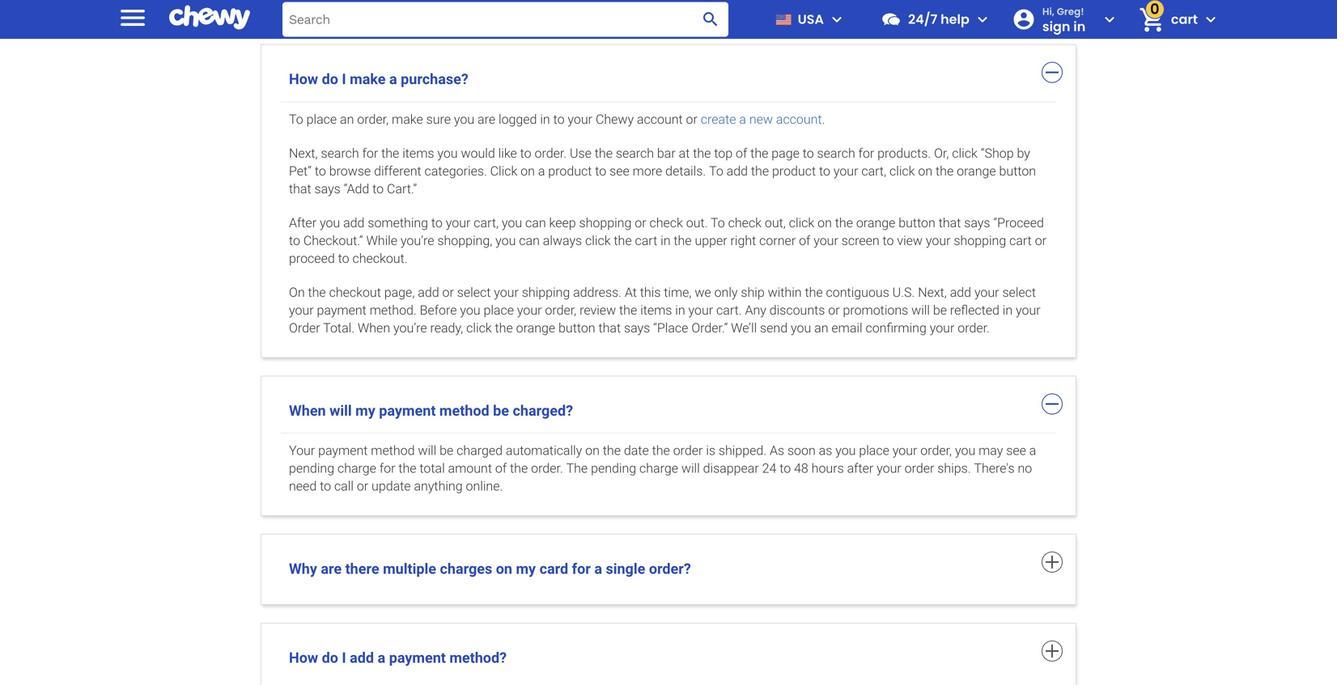 Task type: describe. For each thing, give the bounding box(es) containing it.
contiguous u.s. next,
[[826, 285, 947, 300]]

pending inside ou may see a pending charge
[[289, 461, 335, 477]]

2 horizontal spatial of
[[799, 233, 811, 248]]

ou may see a pending charge
[[289, 444, 1037, 477]]

. left any
[[739, 303, 742, 318]]

2 horizontal spatial says
[[965, 215, 991, 231]]

bar
[[658, 146, 676, 161]]

may
[[979, 444, 1004, 459]]

cart down keep shopping or
[[635, 233, 658, 248]]

dd
[[957, 285, 972, 300]]

the up click on a product to see more details.
[[595, 146, 613, 161]]

2 vertical spatial to
[[711, 215, 725, 231]]

right
[[731, 233, 757, 248]]

cart down only
[[717, 303, 739, 318]]

a inside ou may see a pending charge
[[1030, 444, 1037, 459]]

click for click on the orange button that says
[[789, 215, 815, 231]]

1 vertical spatial orange
[[857, 215, 896, 231]]

soon
[[788, 444, 816, 459]]

ships.
[[938, 461, 971, 477]]

for left products.
[[859, 146, 875, 161]]

the up screen
[[836, 215, 854, 231]]

0 horizontal spatial my
[[356, 403, 376, 420]]

order, inside dd your select your payment method. before you place your order,
[[545, 303, 577, 318]]

2 vertical spatial says
[[624, 320, 651, 336]]

0 horizontal spatial place
[[307, 112, 337, 127]]

on up the
[[586, 444, 600, 459]]

browse
[[329, 163, 371, 179]]

dd your select your payment method. before you place your order,
[[289, 285, 1037, 318]]

promotions
[[843, 303, 909, 318]]

are inside how do i make a purchase? element
[[478, 112, 496, 127]]

while
[[366, 233, 398, 248]]

to right "add
[[373, 181, 384, 197]]

how for how do i add a payment method?
[[289, 650, 318, 667]]

1 select from the left
[[457, 285, 491, 300]]

or up before
[[443, 285, 454, 300]]

click the cart in the upper right corner of your screen to
[[586, 233, 894, 248]]

sign
[[1043, 17, 1071, 35]]

the down new
[[751, 163, 769, 179]]

the pending charge will disappear 24 to 48 hours after your order ships.
[[567, 461, 971, 477]]

0 vertical spatial method
[[440, 403, 490, 420]]

click on a product to see more details.
[[490, 163, 706, 179]]

check out. to check out,
[[650, 215, 786, 231]]

product to your cart, click on the orange button that
[[289, 163, 1037, 197]]

hi, greg! sign in
[[1043, 5, 1086, 35]]

0 horizontal spatial ,
[[386, 112, 389, 127]]

product inside product to your cart, click on the orange button that
[[773, 163, 816, 179]]

to down next, search for the items you would like to order. use the search bar at the top of the page to search for products. or, on the top of page
[[595, 163, 607, 179]]

. left the
[[560, 461, 563, 477]]

your up when you're ready, click the orange button that says in the top left of the page
[[494, 285, 519, 300]]

. down checkout ." while you're shopping,
[[405, 251, 408, 266]]

shopping inside the view your shopping cart or proceed to checkout
[[954, 233, 1007, 248]]

your down "reflected" at the right top of page
[[930, 320, 955, 336]]

before
[[420, 303, 457, 318]]

as
[[819, 444, 833, 459]]

reflected in your order total.
[[289, 303, 1041, 336]]

payment inside dd your select your payment method. before you place your order,
[[317, 303, 367, 318]]

total.
[[323, 320, 355, 336]]

your inside product to your cart, click on the orange button that
[[834, 163, 859, 179]]

1 check from the left
[[650, 215, 683, 231]]

pet"
[[289, 163, 312, 179]]

2 charge from the left
[[640, 461, 679, 477]]

contiguous
[[826, 285, 890, 300]]

more
[[633, 163, 663, 179]]

your down we
[[689, 303, 714, 318]]

click right ready,
[[467, 320, 492, 336]]

1 vertical spatial you're
[[394, 320, 427, 336]]

i for add
[[342, 650, 346, 667]]

button inside product to your cart, click on the orange button that
[[1000, 163, 1037, 179]]

0 vertical spatial can
[[526, 215, 546, 231]]

to right 24
[[780, 461, 791, 477]]

always
[[543, 233, 582, 248]]

how for how do i make a purchase?
[[289, 71, 318, 88]]

multiple
[[383, 561, 437, 578]]

the down automatically
[[510, 461, 528, 477]]

3 search from the left
[[818, 146, 856, 161]]

after
[[289, 215, 317, 231]]

we'll
[[731, 320, 757, 336]]

y
[[956, 444, 962, 459]]

corner
[[760, 233, 796, 248]]

payment up total
[[379, 403, 436, 420]]

logged
[[499, 112, 537, 127]]

1 vertical spatial my
[[516, 561, 536, 578]]

click inside product to your cart, click on the orange button that
[[890, 163, 916, 179]]

cart, for click
[[862, 163, 887, 179]]

out,
[[765, 215, 786, 231]]

in down time
[[676, 303, 686, 318]]

your up use
[[568, 112, 593, 127]]

any
[[745, 303, 767, 318]]

menu image inside usa popup button
[[828, 10, 847, 29]]

. right new
[[822, 112, 826, 127]]

at
[[679, 146, 690, 161]]

next, search for the items you would like to order. use the search bar at the top of the page to search for products. or,
[[289, 146, 949, 161]]

or inside there's no need to call or update anything online.
[[357, 479, 369, 495]]

the right at
[[693, 146, 711, 161]]

use
[[570, 146, 592, 161]]

chewy support image
[[881, 9, 902, 30]]

see inside how do i make a purchase? element
[[610, 163, 630, 179]]

2 vertical spatial place
[[860, 444, 890, 459]]

charged?
[[513, 403, 573, 420]]

cart menu image
[[1202, 10, 1221, 29]]

or up email
[[829, 303, 840, 318]]

says "add to cart."
[[315, 181, 417, 197]]

as
[[770, 444, 785, 459]]

checkout
[[304, 233, 357, 248]]

email
[[832, 320, 863, 336]]

i for make
[[342, 71, 346, 88]]

hours
[[812, 461, 844, 477]]

the up discounts
[[805, 285, 823, 300]]

how do i make a purchase? element
[[281, 101, 1057, 345]]

0 horizontal spatial be
[[440, 444, 454, 459]]

confirming
[[866, 320, 927, 336]]

for up "browse"
[[362, 146, 378, 161]]

ready,
[[430, 320, 463, 336]]

create a new account .
[[701, 112, 826, 127]]

need
[[289, 479, 317, 495]]

0 vertical spatial of
[[736, 146, 748, 161]]

help menu image
[[973, 10, 993, 29]]

0 vertical spatial you're
[[401, 233, 434, 248]]

in right the logged
[[540, 112, 550, 127]]

checkout ." while you're shopping,
[[304, 233, 493, 248]]

1 vertical spatial checkout
[[329, 285, 381, 300]]

on right click
[[521, 163, 535, 179]]

1 vertical spatial can
[[519, 233, 540, 248]]

"place order."
[[654, 320, 728, 336]]

will inside how do i make a purchase? element
[[912, 303, 930, 318]]

0 vertical spatial an
[[340, 112, 354, 127]]

disappear
[[703, 461, 759, 477]]

0 horizontal spatial menu image
[[117, 1, 149, 34]]

would
[[461, 146, 495, 161]]

48
[[795, 461, 809, 477]]

0 vertical spatial next,
[[289, 146, 318, 161]]

chewy
[[596, 112, 634, 127]]

cart left cart menu image
[[1172, 10, 1199, 28]]

the left page
[[751, 146, 769, 161]]

your up order
[[289, 303, 314, 318]]

cart link
[[1133, 0, 1199, 39]]

for the total amount of the order .
[[380, 461, 563, 477]]

on right out,
[[818, 215, 832, 231]]

order down automatically
[[531, 461, 560, 477]]

your inside the view your shopping cart or proceed to checkout
[[926, 233, 951, 248]]

something to your cart, you can
[[368, 215, 546, 231]]

or,
[[935, 146, 949, 161]]

create a new account link
[[701, 110, 822, 128]]

automatically
[[506, 444, 582, 459]]

the down the at at top left
[[620, 303, 638, 318]]

24
[[763, 461, 777, 477]]

your payment method will be charged automatically on the date the order is shipped. as soon as you place your order, y
[[289, 444, 962, 459]]

0 horizontal spatial items
[[403, 146, 434, 161]]

click
[[490, 163, 518, 179]]

proceed
[[289, 251, 335, 266]]

0 horizontal spatial make
[[350, 71, 386, 88]]

in left 'upper'
[[661, 233, 671, 248]]

time
[[664, 285, 690, 300]]

or left create
[[686, 112, 698, 127]]

payment up call
[[318, 444, 368, 459]]

1 vertical spatial are
[[321, 561, 342, 578]]

we'll send you an email confirming your order.
[[731, 320, 990, 336]]

help
[[941, 10, 970, 28]]

on inside product to your cart, click on the orange button that
[[919, 163, 933, 179]]

shopping,
[[438, 233, 493, 248]]

to inside product to your cart, click on the orange button that
[[820, 163, 831, 179]]

2 check from the left
[[729, 215, 762, 231]]

that inside product to your cart, click on the orange button that
[[289, 181, 311, 197]]

on the checkout page, add or select your shipping address. at this time
[[289, 285, 690, 300]]

to up shopping,
[[432, 215, 443, 231]]

order left 'is'
[[674, 444, 703, 459]]

this
[[640, 285, 661, 300]]

discounts
[[770, 303, 826, 318]]

the down out.
[[674, 233, 692, 248]]

to add the
[[709, 163, 769, 179]]

the up different
[[382, 146, 400, 161]]

1 search from the left
[[321, 146, 359, 161]]

after
[[848, 461, 874, 477]]

for up update
[[380, 461, 396, 477]]

why are there multiple charges on my card for a single order?
[[289, 561, 691, 578]]

when for when you're ready, click the orange button that says
[[358, 320, 390, 336]]

the down keep shopping or
[[614, 233, 632, 248]]

2 horizontal spatial that
[[939, 215, 962, 231]]

or inside the view your shopping cart or proceed to checkout
[[1036, 233, 1047, 248]]

the up update
[[399, 461, 417, 477]]

method?
[[450, 650, 507, 667]]

your right after
[[877, 461, 902, 477]]

ou
[[962, 444, 976, 459]]

categories.
[[425, 163, 487, 179]]

you up categories.
[[438, 146, 458, 161]]

different
[[374, 163, 422, 179]]

how do i make a purchase?
[[289, 71, 469, 88]]

1 vertical spatial method
[[371, 444, 415, 459]]

1 horizontal spatial make
[[392, 112, 423, 127]]

to right the logged
[[554, 112, 565, 127]]

will up total
[[418, 444, 437, 459]]

charged
[[457, 444, 503, 459]]

on right charges
[[496, 561, 513, 578]]



Task type: vqa. For each thing, say whether or not it's contained in the screenshot.
Lyric Supreme Wild Bird Food, 40-lb bag image
no



Task type: locate. For each thing, give the bounding box(es) containing it.
0 horizontal spatial account
[[637, 112, 683, 127]]

1 product from the left
[[548, 163, 592, 179]]

"shop
[[981, 146, 1014, 161]]

0 vertical spatial items
[[403, 146, 434, 161]]

orange up screen
[[857, 215, 896, 231]]

when up your
[[289, 403, 326, 420]]

submit search image
[[701, 10, 721, 29]]

details.
[[666, 163, 706, 179]]

button up view
[[899, 215, 936, 231]]

cart, down products.
[[862, 163, 887, 179]]

1 vertical spatial order,
[[921, 444, 952, 459]]

you down discounts
[[791, 320, 812, 336]]

1 vertical spatial when
[[289, 403, 326, 420]]

0 vertical spatial be
[[934, 303, 948, 318]]

Search text field
[[283, 2, 729, 37]]

cart, for you
[[474, 215, 499, 231]]

orange down shipping
[[516, 320, 556, 336]]

to place an order , make sure you are logged in to your chewy account
[[289, 112, 683, 127]]

cart down ""proceed"
[[1010, 233, 1032, 248]]

can up you can always
[[526, 215, 546, 231]]

account menu image
[[1100, 10, 1120, 29]]

0 vertical spatial button
[[1000, 163, 1037, 179]]

2 horizontal spatial place
[[860, 444, 890, 459]]

0 horizontal spatial see
[[610, 163, 630, 179]]

your left y
[[893, 444, 918, 459]]

to for to place an order , make sure you are logged in to your chewy account
[[289, 112, 303, 127]]

within
[[768, 285, 802, 300]]

or up the view your shopping cart or proceed to checkout
[[635, 215, 647, 231]]

1 vertical spatial cart,
[[474, 215, 499, 231]]

u.s.
[[893, 285, 915, 300]]

see
[[610, 163, 630, 179], [1007, 444, 1027, 459]]

0 vertical spatial order.
[[535, 146, 567, 161]]

items image
[[1138, 5, 1167, 34]]

1 horizontal spatial next,
[[919, 285, 947, 300]]

cart, up shopping,
[[474, 215, 499, 231]]

on
[[289, 285, 305, 300]]

only
[[715, 285, 738, 300]]

method.
[[370, 303, 417, 318]]

1 vertical spatial an
[[815, 320, 829, 336]]

click down keep shopping or
[[586, 233, 611, 248]]

for right the card
[[572, 561, 591, 578]]

your up shopping,
[[446, 215, 471, 231]]

1 horizontal spatial items
[[641, 303, 672, 318]]

cart, inside product to your cart, click on the orange button that
[[862, 163, 887, 179]]

1 horizontal spatial select
[[1003, 285, 1037, 300]]

you can always
[[496, 233, 582, 248]]

sure
[[426, 112, 451, 127]]

check up the view your shopping cart or proceed to checkout
[[650, 215, 683, 231]]

"place
[[654, 320, 689, 336]]

to right pet"
[[315, 163, 326, 179]]

1 horizontal spatial are
[[478, 112, 496, 127]]

be up total
[[440, 444, 454, 459]]

product
[[548, 163, 592, 179], [773, 163, 816, 179]]

the
[[567, 461, 588, 477]]

update
[[372, 479, 411, 495]]

greg!
[[1057, 5, 1085, 18]]

next,
[[289, 146, 318, 161], [919, 285, 947, 300]]

cart inside the view your shopping cart or proceed to checkout
[[1010, 233, 1032, 248]]

see down next, search for the items you would like to order. use the search bar at the top of the page to search for products. or, on the top of page
[[610, 163, 630, 179]]

1 horizontal spatial account
[[777, 112, 822, 127]]

to down click on the orange button that says
[[883, 233, 894, 248]]

.
[[822, 112, 826, 127], [405, 251, 408, 266], [739, 303, 742, 318], [560, 461, 563, 477]]

menu image right usa
[[828, 10, 847, 29]]

when you're ready, click the orange button that says
[[358, 320, 651, 336]]

1 vertical spatial order.
[[958, 320, 990, 336]]

1 vertical spatial i
[[342, 650, 346, 667]]

there's
[[975, 461, 1015, 477]]

. any discounts or promotions will be
[[739, 303, 948, 318]]

says left ""proceed"
[[965, 215, 991, 231]]

order inside how do i make a purchase? element
[[357, 112, 386, 127]]

1 horizontal spatial when
[[358, 320, 390, 336]]

checkout inside the view your shopping cart or proceed to checkout
[[353, 251, 405, 266]]

1 vertical spatial shopping
[[954, 233, 1007, 248]]

payment up total.
[[317, 303, 367, 318]]

1 how from the top
[[289, 71, 318, 88]]

0 vertical spatial checkout
[[353, 251, 405, 266]]

0 vertical spatial shopping
[[579, 215, 632, 231]]

0 horizontal spatial of
[[496, 461, 507, 477]]

to right like on the left top of page
[[520, 146, 532, 161]]

0 vertical spatial see
[[610, 163, 630, 179]]

order,
[[545, 303, 577, 318], [921, 444, 952, 459]]

will down u.s.
[[912, 303, 930, 318]]

total
[[420, 461, 445, 477]]

the down the on the checkout page, add or select your shipping address. at this time
[[495, 320, 513, 336]]

the right date
[[652, 444, 670, 459]]

your right "reflected" at the right top of page
[[1016, 303, 1041, 318]]

1 horizontal spatial of
[[736, 146, 748, 161]]

you're
[[401, 233, 434, 248], [394, 320, 427, 336]]

1 vertical spatial to
[[709, 163, 724, 179]]

to inside click "shop by pet" to browse
[[315, 163, 326, 179]]

usa
[[798, 10, 824, 28]]

1 vertical spatial button
[[899, 215, 936, 231]]

order?
[[649, 561, 691, 578]]

check up right
[[729, 215, 762, 231]]

0 horizontal spatial are
[[321, 561, 342, 578]]

shipping
[[522, 285, 570, 300]]

date
[[624, 444, 649, 459]]

1 horizontal spatial orange
[[857, 215, 896, 231]]

2 horizontal spatial search
[[818, 146, 856, 161]]

place up after
[[860, 444, 890, 459]]

to right page
[[803, 146, 814, 161]]

in inside reflected in your order total.
[[1003, 303, 1013, 318]]

r
[[580, 303, 584, 318]]

make left purchase?
[[350, 71, 386, 88]]

in
[[1074, 17, 1086, 35]]

0 horizontal spatial says
[[315, 181, 341, 197]]

1 vertical spatial do
[[322, 650, 338, 667]]

0 vertical spatial to
[[289, 112, 303, 127]]

menu image left chewy home image
[[117, 1, 149, 34]]

to down checkout
[[338, 251, 349, 266]]

your up "reflected" at the right top of page
[[975, 285, 1000, 300]]

click "shop by pet" to browse
[[289, 146, 1031, 179]]

1 vertical spatial items
[[641, 303, 672, 318]]

your left screen
[[814, 233, 839, 248]]

order."
[[692, 320, 728, 336]]

orange inside product to your cart, click on the orange button that
[[957, 163, 997, 179]]

2 vertical spatial button
[[559, 320, 596, 336]]

1 horizontal spatial button
[[899, 215, 936, 231]]

0 horizontal spatial check
[[650, 215, 683, 231]]

0 horizontal spatial orange
[[516, 320, 556, 336]]

1 charge from the left
[[338, 461, 377, 477]]

place up when you're ready, click the orange button that says in the top left of the page
[[484, 303, 514, 318]]

select right dd at the top of page
[[1003, 285, 1037, 300]]

new
[[750, 112, 773, 127]]

0 horizontal spatial button
[[559, 320, 596, 336]]

product down use
[[548, 163, 592, 179]]

like
[[499, 146, 517, 161]]

an down how do i make a purchase?
[[340, 112, 354, 127]]

you
[[454, 112, 475, 127], [438, 146, 458, 161], [320, 215, 340, 231], [502, 215, 522, 231], [496, 233, 516, 248], [460, 303, 481, 318], [791, 320, 812, 336], [836, 444, 856, 459]]

how
[[289, 71, 318, 88], [289, 650, 318, 667]]

make left sure
[[392, 112, 423, 127]]

0 vertical spatial how
[[289, 71, 318, 88]]

of
[[736, 146, 748, 161], [799, 233, 811, 248], [496, 461, 507, 477]]

page
[[772, 146, 800, 161]]

1 horizontal spatial ,
[[690, 285, 692, 300]]

hi,
[[1043, 5, 1055, 18]]

0 horizontal spatial charge
[[338, 461, 377, 477]]

your down shipping
[[517, 303, 542, 318]]

24/7 help
[[909, 10, 970, 28]]

search right page
[[818, 146, 856, 161]]

payment left method?
[[389, 650, 446, 667]]

product down page
[[773, 163, 816, 179]]

1 horizontal spatial place
[[484, 303, 514, 318]]

view
[[898, 233, 923, 248]]

place inside dd your select your payment method. before you place your order,
[[484, 303, 514, 318]]

be inside how do i make a purchase? element
[[934, 303, 948, 318]]

click down products.
[[890, 163, 916, 179]]

items up different categories.
[[403, 146, 434, 161]]

1 account from the left
[[637, 112, 683, 127]]

to inside "proceed to
[[289, 233, 300, 248]]

1 horizontal spatial product
[[773, 163, 816, 179]]

2 horizontal spatial be
[[934, 303, 948, 318]]

of up to add the
[[736, 146, 748, 161]]

when for when will my payment method be charged?
[[289, 403, 326, 420]]

on down products.
[[919, 163, 933, 179]]

items
[[403, 146, 434, 161], [641, 303, 672, 318]]

or
[[686, 112, 698, 127], [635, 215, 647, 231], [1036, 233, 1047, 248], [443, 285, 454, 300], [829, 303, 840, 318], [357, 479, 369, 495]]

1 horizontal spatial an
[[815, 320, 829, 336]]

something
[[368, 215, 428, 231]]

call
[[334, 479, 354, 495]]

will left disappear
[[682, 461, 700, 477]]

you up you can always
[[502, 215, 522, 231]]

2 select from the left
[[1003, 285, 1037, 300]]

1 horizontal spatial be
[[493, 403, 509, 420]]

0 vertical spatial when
[[358, 320, 390, 336]]

the inside product to your cart, click on the orange button that
[[936, 163, 954, 179]]

are left the logged
[[478, 112, 496, 127]]

there's no need to call or update anything online.
[[289, 461, 1033, 495]]

0 horizontal spatial product
[[548, 163, 592, 179]]

to up pet"
[[289, 112, 303, 127]]

click for click the cart in the upper right corner of your screen to
[[586, 233, 611, 248]]

1 horizontal spatial order,
[[921, 444, 952, 459]]

1 horizontal spatial shopping
[[954, 233, 1007, 248]]

ship
[[741, 285, 765, 300]]

0 horizontal spatial select
[[457, 285, 491, 300]]

0 horizontal spatial that
[[289, 181, 311, 197]]

0 horizontal spatial order.
[[535, 146, 567, 161]]

method up charged
[[440, 403, 490, 420]]

eview
[[584, 303, 616, 318]]

when inside how do i make a purchase? element
[[358, 320, 390, 336]]

upper
[[695, 233, 728, 248]]

0 vertical spatial that
[[289, 181, 311, 197]]

your inside reflected in your order total.
[[1016, 303, 1041, 318]]

click inside click "shop by pet" to browse
[[953, 146, 978, 161]]

anything
[[414, 479, 463, 495]]

you up checkout
[[320, 215, 340, 231]]

1 horizontal spatial menu image
[[828, 10, 847, 29]]

button down by
[[1000, 163, 1037, 179]]

0 vertical spatial says
[[315, 181, 341, 197]]

you're down the method.
[[394, 320, 427, 336]]

0 vertical spatial cart,
[[862, 163, 887, 179]]

different categories.
[[374, 163, 487, 179]]

the right on at the left top of the page
[[308, 285, 326, 300]]

order
[[289, 320, 320, 336]]

1 pending from the left
[[289, 461, 335, 477]]

1 vertical spatial see
[[1007, 444, 1027, 459]]

2 do from the top
[[322, 650, 338, 667]]

keep
[[550, 215, 576, 231]]

do for add
[[322, 650, 338, 667]]

2 horizontal spatial orange
[[957, 163, 997, 179]]

2 vertical spatial orange
[[516, 320, 556, 336]]

top
[[715, 146, 733, 161]]

you right as
[[836, 444, 856, 459]]

0 horizontal spatial search
[[321, 146, 359, 161]]

to left call
[[320, 479, 331, 495]]

purchase?
[[401, 71, 469, 88]]

do for make
[[322, 71, 338, 88]]

the down 'or,' on the top of the page
[[936, 163, 954, 179]]

0 horizontal spatial method
[[371, 444, 415, 459]]

account
[[637, 112, 683, 127], [777, 112, 822, 127]]

you right sure
[[454, 112, 475, 127]]

the left date
[[603, 444, 621, 459]]

is
[[706, 444, 716, 459]]

when
[[358, 320, 390, 336], [289, 403, 326, 420]]

says down "browse"
[[315, 181, 341, 197]]

1 i from the top
[[342, 71, 346, 88]]

can left always
[[519, 233, 540, 248]]

by
[[1018, 146, 1031, 161]]

will
[[912, 303, 930, 318], [330, 403, 352, 420], [418, 444, 437, 459], [682, 461, 700, 477]]

0 vertical spatial are
[[478, 112, 496, 127]]

my
[[356, 403, 376, 420], [516, 561, 536, 578]]

or down ""proceed"
[[1036, 233, 1047, 248]]

of right the corner
[[799, 233, 811, 248]]

to inside there's no need to call or update anything online.
[[320, 479, 331, 495]]

select inside dd your select your payment method. before you place your order,
[[1003, 285, 1037, 300]]

click for click "shop by pet" to browse
[[953, 146, 978, 161]]

to for to add the
[[709, 163, 724, 179]]

2 pending from the left
[[591, 461, 637, 477]]

that
[[289, 181, 311, 197], [939, 215, 962, 231], [599, 320, 621, 336]]

1 horizontal spatial charge
[[640, 461, 679, 477]]

0 horizontal spatial when
[[289, 403, 326, 420]]

to inside the view your shopping cart or proceed to checkout
[[338, 251, 349, 266]]

you're down something
[[401, 233, 434, 248]]

24/7
[[909, 10, 938, 28]]

shopping down ""proceed"
[[954, 233, 1007, 248]]

single
[[606, 561, 646, 578]]

usa button
[[769, 0, 847, 39]]

2 vertical spatial that
[[599, 320, 621, 336]]

chewy home image
[[169, 0, 250, 35]]

2 search from the left
[[616, 146, 654, 161]]

Product search field
[[283, 2, 729, 37]]

0 vertical spatial place
[[307, 112, 337, 127]]

2 account from the left
[[777, 112, 822, 127]]

2 i from the top
[[342, 650, 346, 667]]

order down how do i make a purchase?
[[357, 112, 386, 127]]

make
[[350, 71, 386, 88], [392, 112, 423, 127]]

my left the card
[[516, 561, 536, 578]]

your up click on the orange button that says
[[834, 163, 859, 179]]

"add
[[344, 181, 370, 197]]

1 horizontal spatial order.
[[958, 320, 990, 336]]

select
[[457, 285, 491, 300], [1003, 285, 1037, 300]]

see inside ou may see a pending charge
[[1007, 444, 1027, 459]]

will up call
[[330, 403, 352, 420]]

checkout up total.
[[329, 285, 381, 300]]

0 vertical spatial order,
[[545, 303, 577, 318]]

1 vertical spatial make
[[392, 112, 423, 127]]

2 how from the top
[[289, 650, 318, 667]]

charge inside ou may see a pending charge
[[338, 461, 377, 477]]

to down the create a new account .
[[820, 163, 831, 179]]

, we only ship within the
[[690, 285, 823, 300]]

a
[[390, 71, 397, 88], [740, 112, 747, 127], [538, 163, 545, 179], [951, 285, 957, 300], [1030, 444, 1037, 459], [595, 561, 603, 578], [378, 650, 386, 667]]

keep shopping or
[[550, 215, 647, 231]]

to down top
[[709, 163, 724, 179]]

0 horizontal spatial shopping
[[579, 215, 632, 231]]

2 product from the left
[[773, 163, 816, 179]]

amount
[[448, 461, 492, 477]]

1 horizontal spatial search
[[616, 146, 654, 161]]

2 horizontal spatial button
[[1000, 163, 1037, 179]]

menu image
[[117, 1, 149, 34], [828, 10, 847, 29]]

be
[[934, 303, 948, 318], [493, 403, 509, 420], [440, 444, 454, 459]]

order, left y
[[921, 444, 952, 459]]

1 vertical spatial how
[[289, 650, 318, 667]]

after you add
[[289, 215, 365, 231]]

1 horizontal spatial that
[[599, 320, 621, 336]]

shopping
[[579, 215, 632, 231], [954, 233, 1007, 248]]

you right shopping,
[[496, 233, 516, 248]]

0 vertical spatial make
[[350, 71, 386, 88]]

your
[[568, 112, 593, 127], [834, 163, 859, 179], [446, 215, 471, 231], [814, 233, 839, 248], [926, 233, 951, 248], [494, 285, 519, 300], [975, 285, 1000, 300], [289, 303, 314, 318], [517, 303, 542, 318], [689, 303, 714, 318], [1016, 303, 1041, 318], [930, 320, 955, 336], [893, 444, 918, 459], [877, 461, 902, 477]]

0 horizontal spatial pending
[[289, 461, 335, 477]]

1 vertical spatial ,
[[690, 285, 692, 300]]

pending up need
[[289, 461, 335, 477]]

1 do from the top
[[322, 71, 338, 88]]

you inside dd your select your payment method. before you place your order,
[[460, 303, 481, 318]]

order left ships.
[[905, 461, 935, 477]]

be left "reflected" at the right top of page
[[934, 303, 948, 318]]

1 vertical spatial place
[[484, 303, 514, 318]]

1 horizontal spatial says
[[624, 320, 651, 336]]

1 horizontal spatial method
[[440, 403, 490, 420]]

are
[[478, 112, 496, 127], [321, 561, 342, 578]]



